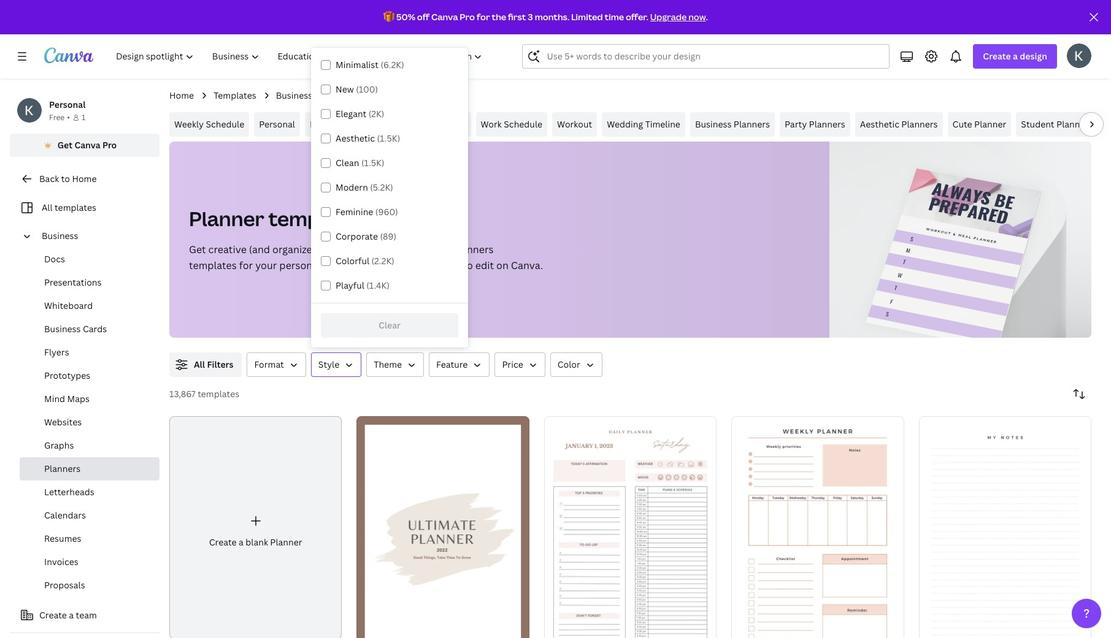 Task type: vqa. For each thing, say whether or not it's contained in the screenshot.


Task type: locate. For each thing, give the bounding box(es) containing it.
for left the 'the'
[[477, 11, 490, 23]]

canva down 1
[[74, 139, 100, 151]]

1 horizontal spatial schedule
[[428, 118, 466, 130]]

(and
[[249, 243, 270, 256]]

to down planners
[[463, 259, 473, 272]]

2 vertical spatial create
[[39, 610, 67, 622]]

1 vertical spatial get
[[189, 243, 206, 256]]

.
[[706, 11, 708, 23]]

0 horizontal spatial aesthetic
[[336, 133, 375, 144]]

create inside create a blank planner element
[[209, 537, 237, 549]]

limited
[[571, 11, 603, 23]]

format
[[254, 359, 284, 371]]

13,867 templates
[[169, 388, 239, 400]]

1 horizontal spatial get
[[189, 243, 206, 256]]

1 vertical spatial home
[[72, 173, 97, 185]]

schedule right the work
[[504, 118, 542, 130]]

templates down 'back to home'
[[55, 202, 96, 214]]

2 vertical spatial a
[[69, 610, 74, 622]]

get for get canva pro
[[57, 139, 72, 151]]

schedule down templates link
[[206, 118, 244, 130]]

get inside the get creative (and organized) with customized, printable planners templates for your personal and professional needs - free to edit on canva.
[[189, 243, 206, 256]]

0 vertical spatial (1.5k)
[[377, 133, 400, 144]]

planner up creative
[[189, 206, 264, 232]]

upgrade
[[650, 11, 687, 23]]

wedding
[[607, 118, 643, 130]]

templates for all templates
[[55, 202, 96, 214]]

planner templates
[[189, 206, 368, 232]]

0 horizontal spatial to
[[61, 173, 70, 185]]

(1.5k) for aesthetic (1.5k)
[[377, 133, 400, 144]]

planner up elegant
[[332, 90, 364, 101]]

docs link
[[20, 248, 160, 271]]

get inside get canva pro button
[[57, 139, 72, 151]]

blank
[[246, 537, 268, 549]]

planners left cute
[[902, 118, 938, 130]]

workout link
[[552, 112, 597, 137]]

get left creative
[[189, 243, 206, 256]]

(1.4k)
[[367, 280, 390, 291]]

create a blank planner
[[209, 537, 302, 549]]

2 schedule from the left
[[428, 118, 466, 130]]

pro up back to home link
[[102, 139, 117, 151]]

aesthetic planners link
[[855, 112, 943, 137]]

free
[[49, 112, 65, 123]]

student
[[1021, 118, 1055, 130]]

planners right party
[[809, 118, 845, 130]]

2 horizontal spatial schedule
[[504, 118, 542, 130]]

1 vertical spatial a
[[239, 537, 244, 549]]

business up personal link
[[276, 90, 312, 101]]

0 horizontal spatial personal
[[49, 99, 86, 110]]

all templates link
[[17, 196, 152, 220]]

maps
[[67, 393, 90, 405]]

templates up with
[[268, 206, 368, 232]]

and
[[323, 259, 341, 272]]

1 horizontal spatial home
[[169, 90, 194, 101]]

a inside button
[[69, 610, 74, 622]]

planners left party
[[734, 118, 770, 130]]

for
[[477, 11, 490, 23], [239, 259, 253, 272]]

prototypes link
[[20, 364, 160, 388]]

1 vertical spatial canva
[[74, 139, 100, 151]]

cute planner
[[953, 118, 1007, 130]]

all filters
[[194, 359, 233, 371]]

0 vertical spatial get
[[57, 139, 72, 151]]

business link down the all templates link
[[37, 225, 152, 248]]

1 vertical spatial to
[[463, 259, 473, 272]]

personal left the daily
[[259, 118, 295, 130]]

back
[[39, 173, 59, 185]]

0 horizontal spatial home
[[72, 173, 97, 185]]

schedule for work schedule
[[504, 118, 542, 130]]

cute planner link
[[948, 112, 1011, 137]]

1 horizontal spatial canva
[[431, 11, 458, 23]]

aesthetic (1.5k)
[[336, 133, 400, 144]]

0 horizontal spatial a
[[69, 610, 74, 622]]

a inside dropdown button
[[1013, 50, 1018, 62]]

0 vertical spatial business link
[[276, 89, 312, 102]]

-
[[435, 259, 439, 272]]

your
[[255, 259, 277, 272]]

business cards
[[44, 323, 107, 335]]

0 vertical spatial a
[[1013, 50, 1018, 62]]

team
[[76, 610, 97, 622]]

whiteboard
[[44, 300, 93, 312]]

templates down filters
[[198, 388, 239, 400]]

Search search field
[[547, 45, 882, 68]]

a left design
[[1013, 50, 1018, 62]]

0 horizontal spatial get
[[57, 139, 72, 151]]

planners down graphs
[[44, 463, 81, 475]]

pro left the 'the'
[[460, 11, 475, 23]]

clean
[[336, 157, 359, 169]]

1 vertical spatial (1.5k)
[[361, 157, 384, 169]]

create inside create a team button
[[39, 610, 67, 622]]

time
[[605, 11, 624, 23]]

2 horizontal spatial a
[[1013, 50, 1018, 62]]

playful
[[336, 280, 364, 291]]

a left blank
[[239, 537, 244, 549]]

🎁 50% off canva pro for the first 3 months. limited time offer. upgrade now .
[[384, 11, 708, 23]]

color button
[[550, 353, 602, 377]]

personal up •
[[49, 99, 86, 110]]

schedule for project schedule
[[428, 118, 466, 130]]

clear button
[[321, 314, 458, 338]]

1 vertical spatial for
[[239, 259, 253, 272]]

feature button
[[429, 353, 490, 377]]

0 horizontal spatial pro
[[102, 139, 117, 151]]

1
[[82, 112, 85, 123]]

invoices
[[44, 557, 78, 568]]

templates for 13,867 templates
[[198, 388, 239, 400]]

(6.2k)
[[381, 59, 404, 71]]

1 schedule from the left
[[206, 118, 244, 130]]

0 vertical spatial to
[[61, 173, 70, 185]]

project schedule link
[[391, 112, 471, 137]]

create left design
[[983, 50, 1011, 62]]

simple clean minimalist planner image
[[919, 417, 1092, 639]]

planners for party planners
[[809, 118, 845, 130]]

1 vertical spatial create
[[209, 537, 237, 549]]

1 horizontal spatial to
[[463, 259, 473, 272]]

all left filters
[[194, 359, 205, 371]]

new
[[336, 83, 354, 95]]

party planners
[[785, 118, 845, 130]]

get
[[57, 139, 72, 151], [189, 243, 206, 256]]

aesthetic for aesthetic planners
[[860, 118, 900, 130]]

all inside button
[[194, 359, 205, 371]]

1 horizontal spatial a
[[239, 537, 244, 549]]

flyers link
[[20, 341, 160, 364]]

create down 'proposals'
[[39, 610, 67, 622]]

schedule right project
[[428, 118, 466, 130]]

2 horizontal spatial create
[[983, 50, 1011, 62]]

presentations
[[44, 277, 102, 288]]

personal
[[279, 259, 321, 272]]

daily link
[[305, 112, 336, 137]]

1 horizontal spatial create
[[209, 537, 237, 549]]

business up flyers
[[44, 323, 81, 335]]

0 horizontal spatial business link
[[37, 225, 152, 248]]

business link up personal link
[[276, 89, 312, 102]]

pro
[[460, 11, 475, 23], [102, 139, 117, 151]]

0 horizontal spatial canva
[[74, 139, 100, 151]]

back to home
[[39, 173, 97, 185]]

0 vertical spatial for
[[477, 11, 490, 23]]

personal
[[49, 99, 86, 110], [259, 118, 295, 130]]

off
[[417, 11, 430, 23]]

templates link
[[214, 89, 256, 102]]

(1.5k) down project
[[377, 133, 400, 144]]

clear
[[379, 320, 401, 332]]

1 horizontal spatial personal
[[259, 118, 295, 130]]

canva right off
[[431, 11, 458, 23]]

business planners
[[695, 118, 770, 130]]

1 vertical spatial personal
[[259, 118, 295, 130]]

business right the timeline
[[695, 118, 732, 130]]

clean (1.5k)
[[336, 157, 384, 169]]

home up the all templates link
[[72, 173, 97, 185]]

1 horizontal spatial all
[[194, 359, 205, 371]]

(1.5k) down aesthetic (1.5k)
[[361, 157, 384, 169]]

top level navigation element
[[108, 44, 493, 69]]

mind
[[44, 393, 65, 405]]

all for all filters
[[194, 359, 205, 371]]

all down back
[[42, 202, 52, 214]]

invoices link
[[20, 551, 160, 574]]

None search field
[[522, 44, 890, 69]]

weekly schedule link
[[169, 112, 249, 137]]

planner templates image
[[830, 142, 1092, 338], [866, 169, 1041, 350]]

0 horizontal spatial for
[[239, 259, 253, 272]]

create for create a blank planner
[[209, 537, 237, 549]]

0 vertical spatial all
[[42, 202, 52, 214]]

templates
[[55, 202, 96, 214], [268, 206, 368, 232], [189, 259, 237, 272], [198, 388, 239, 400]]

(960)
[[375, 206, 398, 218]]

1 horizontal spatial aesthetic
[[860, 118, 900, 130]]

student planner link
[[1016, 112, 1094, 137]]

aesthetic planners
[[860, 118, 938, 130]]

create inside create a design dropdown button
[[983, 50, 1011, 62]]

1 vertical spatial pro
[[102, 139, 117, 151]]

planners
[[734, 118, 770, 130], [809, 118, 845, 130], [902, 118, 938, 130], [44, 463, 81, 475]]

colorful
[[336, 255, 369, 267]]

get creative (and organized) with customized, printable planners templates for your personal and professional needs - free to edit on canva.
[[189, 243, 543, 272]]

create left blank
[[209, 537, 237, 549]]

1 vertical spatial all
[[194, 359, 205, 371]]

feature
[[436, 359, 468, 371]]

to right back
[[61, 173, 70, 185]]

0 horizontal spatial create
[[39, 610, 67, 622]]

1 vertical spatial business link
[[37, 225, 152, 248]]

docs
[[44, 253, 65, 265]]

a left team
[[69, 610, 74, 622]]

color
[[558, 359, 580, 371]]

3 schedule from the left
[[504, 118, 542, 130]]

0 vertical spatial pro
[[460, 11, 475, 23]]

get down •
[[57, 139, 72, 151]]

for left the your
[[239, 259, 253, 272]]

0 horizontal spatial all
[[42, 202, 52, 214]]

0 vertical spatial aesthetic
[[860, 118, 900, 130]]

0 vertical spatial create
[[983, 50, 1011, 62]]

home up weekly on the top left
[[169, 90, 194, 101]]

price button
[[495, 353, 545, 377]]

0 vertical spatial personal
[[49, 99, 86, 110]]

0 horizontal spatial schedule
[[206, 118, 244, 130]]

templates inside the all templates link
[[55, 202, 96, 214]]

0 vertical spatial home
[[169, 90, 194, 101]]

1 vertical spatial aesthetic
[[336, 133, 375, 144]]

templates down creative
[[189, 259, 237, 272]]



Task type: describe. For each thing, give the bounding box(es) containing it.
(1.5k) for clean (1.5k)
[[361, 157, 384, 169]]

back to home link
[[10, 167, 160, 191]]

canva.
[[511, 259, 543, 272]]

all for all templates
[[42, 202, 52, 214]]

project schedule
[[396, 118, 466, 130]]

(5.2k)
[[370, 182, 393, 193]]

websites link
[[20, 411, 160, 434]]

kendall parks image
[[1067, 44, 1092, 68]]

on
[[496, 259, 509, 272]]

1 horizontal spatial business link
[[276, 89, 312, 102]]

presentations link
[[20, 271, 160, 295]]

feminine (960)
[[336, 206, 398, 218]]

corporate (89)
[[336, 231, 396, 242]]

free •
[[49, 112, 70, 123]]

cute
[[953, 118, 972, 130]]

student planner
[[1021, 118, 1089, 130]]

needs
[[405, 259, 433, 272]]

project
[[396, 118, 425, 130]]

graphs
[[44, 440, 74, 452]]

create for create a design
[[983, 50, 1011, 62]]

planner right student
[[1057, 118, 1089, 130]]

aesthetic for aesthetic (1.5k)
[[336, 133, 375, 144]]

design
[[1020, 50, 1047, 62]]

(89)
[[380, 231, 396, 242]]

cards
[[83, 323, 107, 335]]

(100)
[[356, 83, 378, 95]]

templates
[[214, 90, 256, 101]]

for inside the get creative (and organized) with customized, printable planners templates for your personal and professional needs - free to edit on canva.
[[239, 259, 253, 272]]

party planners link
[[780, 112, 850, 137]]

mind maps link
[[20, 388, 160, 411]]

get for get creative (and organized) with customized, printable planners templates for your personal and professional needs - free to edit on canva.
[[189, 243, 206, 256]]

printable
[[406, 243, 450, 256]]

pink minimalist weekly planner image
[[732, 417, 904, 639]]

minimalist (6.2k)
[[336, 59, 404, 71]]

itinerary
[[346, 118, 381, 130]]

mind maps
[[44, 393, 90, 405]]

planner right blank
[[270, 537, 302, 549]]

a for team
[[69, 610, 74, 622]]

create a team button
[[10, 604, 160, 628]]

filters
[[207, 359, 233, 371]]

wedding timeline link
[[602, 112, 685, 137]]

weekly
[[174, 118, 204, 130]]

minimalist
[[336, 59, 379, 71]]

resumes
[[44, 533, 81, 545]]

offer.
[[626, 11, 649, 23]]

corporate
[[336, 231, 378, 242]]

canva inside button
[[74, 139, 100, 151]]

the
[[492, 11, 506, 23]]

a for blank
[[239, 537, 244, 549]]

a for design
[[1013, 50, 1018, 62]]

planners
[[452, 243, 494, 256]]

(2k)
[[369, 108, 384, 120]]

letterheads link
[[20, 481, 160, 504]]

create for create a team
[[39, 610, 67, 622]]

get canva pro button
[[10, 134, 160, 157]]

13,867
[[169, 388, 196, 400]]

proposals
[[44, 580, 85, 592]]

home link
[[169, 89, 194, 102]]

Sort by button
[[1067, 382, 1092, 407]]

pro inside get canva pro button
[[102, 139, 117, 151]]

•
[[67, 112, 70, 123]]

50%
[[396, 11, 415, 23]]

planner right cute
[[974, 118, 1007, 130]]

templates inside the get creative (and organized) with customized, printable planners templates for your personal and professional needs - free to edit on canva.
[[189, 259, 237, 272]]

modern
[[336, 182, 368, 193]]

playful (1.4k)
[[336, 280, 390, 291]]

planners for aesthetic planners
[[902, 118, 938, 130]]

elegant
[[336, 108, 367, 120]]

create a design button
[[973, 44, 1057, 69]]

theme button
[[367, 353, 424, 377]]

elegant planner cover design image
[[357, 417, 529, 639]]

prototypes
[[44, 370, 90, 382]]

websites
[[44, 417, 82, 428]]

pink minimalist dated personal daily planner image
[[544, 417, 717, 639]]

daily
[[310, 118, 331, 130]]

1 horizontal spatial pro
[[460, 11, 475, 23]]

templates for planner templates
[[268, 206, 368, 232]]

format button
[[247, 353, 306, 377]]

to inside the get creative (and organized) with customized, printable planners templates for your personal and professional needs - free to edit on canva.
[[463, 259, 473, 272]]

resumes link
[[20, 528, 160, 551]]

itinerary link
[[341, 112, 386, 137]]

price
[[502, 359, 523, 371]]

planners for business planners
[[734, 118, 770, 130]]

create a design
[[983, 50, 1047, 62]]

customized,
[[347, 243, 404, 256]]

work schedule link
[[476, 112, 547, 137]]

to inside back to home link
[[61, 173, 70, 185]]

weekly schedule
[[174, 118, 244, 130]]

create a team
[[39, 610, 97, 622]]

calendars link
[[20, 504, 160, 528]]

1 horizontal spatial for
[[477, 11, 490, 23]]

3
[[528, 11, 533, 23]]

style
[[318, 359, 340, 371]]

work
[[481, 118, 502, 130]]

(2.2k)
[[372, 255, 394, 267]]

style button
[[311, 353, 362, 377]]

months.
[[535, 11, 570, 23]]

free
[[442, 259, 461, 272]]

0 vertical spatial canva
[[431, 11, 458, 23]]

new (100)
[[336, 83, 378, 95]]

business up docs
[[42, 230, 78, 242]]

first
[[508, 11, 526, 23]]

theme
[[374, 359, 402, 371]]

workout
[[557, 118, 592, 130]]

organized)
[[272, 243, 322, 256]]

create a blank planner element
[[169, 417, 342, 639]]

schedule for weekly schedule
[[206, 118, 244, 130]]

timeline
[[645, 118, 680, 130]]

proposals link
[[20, 574, 160, 598]]



